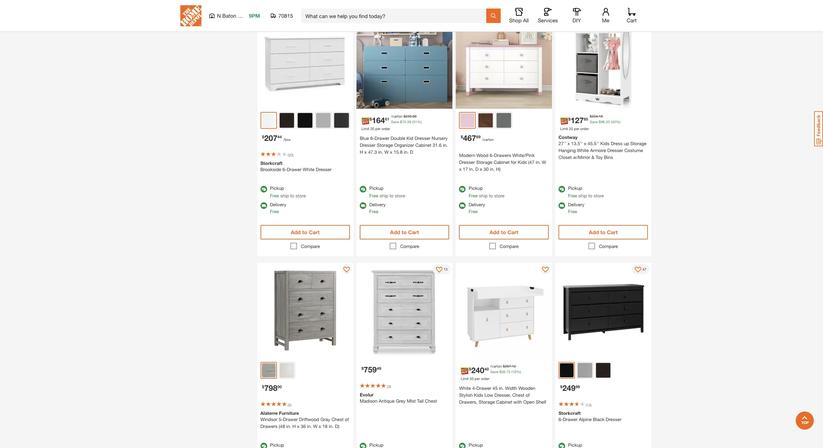 Task type: vqa. For each thing, say whether or not it's contained in the screenshot.
first display image from right
yes



Task type: locate. For each thing, give the bounding box(es) containing it.
drawer for storkcraft
[[563, 417, 578, 422]]

$ 798 00
[[262, 383, 282, 393]]

display image left 13
[[436, 267, 443, 273]]

per for 164
[[375, 126, 381, 131]]

cream/walnut image
[[478, 113, 493, 128]]

20 up costway
[[569, 126, 573, 131]]

0 vertical spatial d
[[410, 149, 413, 155]]

$ left 44
[[262, 134, 264, 139]]

3 add from the left
[[490, 229, 500, 235]]

74
[[402, 120, 406, 124]]

1 vertical spatial storkcraft
[[559, 410, 581, 416]]

00 up 31
[[413, 114, 417, 118]]

$ inside the $ 207 44 /box
[[262, 134, 264, 139]]

( up storkcraft 6-drawer alpine black dresser in the bottom of the page
[[586, 403, 587, 407]]

%) inside /carton $ 267 . 12 save $ 26 . 72 ( 10 %) limit 50 per order
[[517, 370, 521, 374]]

costume
[[624, 148, 643, 153]]

1 horizontal spatial 12
[[587, 403, 591, 407]]

wooden
[[518, 386, 535, 391]]

chest inside the white 4-drawer 45 in. width wooden stylish kids low dresser, chest of drawers, storage cabinet with open shelf
[[512, 392, 524, 398]]

2 add to cart from the left
[[390, 229, 419, 235]]

1 vertical spatial 18
[[322, 424, 328, 429]]

mist
[[407, 398, 416, 404]]

white 4-drawer 45 in. width wooden stylish kids low dresser, chest of drawers, storage cabinet with open shelf image
[[456, 263, 552, 359]]

2 horizontal spatial limit
[[560, 126, 568, 131]]

$ 127 85
[[568, 116, 588, 125]]

per for 240
[[475, 377, 480, 381]]

chest up with
[[512, 392, 524, 398]]

pickup free ship to store for modern wood 6-drawers white/pink dresser storage cabinet for kids (47 in. w x 17 in. d x 30 in. h) image
[[469, 185, 505, 198]]

$ left "61" on the left
[[370, 117, 372, 122]]

pebble gray image
[[316, 113, 331, 128], [578, 363, 592, 378]]

cart for brookside 6-drawer white dresser image
[[309, 229, 320, 235]]

$ 759 49
[[361, 365, 381, 374]]

drawer inside storkcraft 6-drawer alpine black dresser
[[563, 417, 578, 422]]

cabinet
[[415, 142, 431, 148], [494, 159, 510, 165], [496, 399, 512, 405]]

modern
[[459, 152, 475, 158]]

) up evolur madison antique grey mist tall chest
[[390, 385, 391, 389]]

164
[[372, 116, 385, 125]]

pebble gray image up 99
[[578, 363, 592, 378]]

%) for 164
[[417, 120, 422, 124]]

1 delivery from the left
[[270, 202, 286, 207]]

limit
[[361, 126, 369, 131], [560, 126, 568, 131], [461, 377, 469, 381]]

1 horizontal spatial d
[[475, 166, 479, 172]]

0 horizontal spatial chest
[[332, 417, 344, 422]]

cabinet left the 31.6
[[415, 142, 431, 148]]

0 vertical spatial chest
[[512, 392, 524, 398]]

costway 27'' x 13.5'' x 45.5'' kids dress up storage hanging white armoire dresser costume closet w/mirror & toy bins
[[559, 135, 647, 160]]

%) inside '/carton $ 239 . 00 save $ 74 . 39 ( 31 %) limit 20 per order'
[[417, 120, 422, 124]]

drawers inside alaterre furniture windsor 5-drawer driftwood gray chest of drawers (48 in. h x 36 in. w x 18 in. d)
[[260, 424, 277, 429]]

/carton inside '/carton $ 239 . 00 save $ 74 . 39 ( 31 %) limit 20 per order'
[[391, 114, 403, 118]]

dresser inside storkcraft 6-drawer alpine black dresser
[[606, 417, 622, 422]]

1 horizontal spatial %)
[[517, 370, 521, 374]]

x left "30"
[[480, 166, 482, 172]]

1 horizontal spatial pebble gray image
[[578, 363, 592, 378]]

%) right "72"
[[517, 370, 521, 374]]

espresso image
[[280, 113, 294, 128], [596, 363, 611, 378]]

/carton right 69
[[482, 137, 494, 142]]

cabinet down dresser, on the right of page
[[496, 399, 512, 405]]

drawer inside blue 6-drawer double kid dresser nursery dresser storage organizer cabinet 31.6 in. h x 47.3 in. w x 15.8 in. d
[[375, 136, 389, 141]]

( 12 )
[[586, 403, 592, 407]]

$ inside $ 759 49
[[361, 366, 364, 371]]

72
[[507, 370, 511, 374]]

4 ship from the left
[[578, 193, 587, 198]]

diy button
[[566, 8, 587, 24]]

0 horizontal spatial available shipping image
[[260, 202, 267, 209]]

per inside /carton $ 267 . 12 save $ 26 . 72 ( 10 %) limit 50 per order
[[475, 377, 480, 381]]

0 vertical spatial 12
[[512, 364, 516, 369]]

chest
[[512, 392, 524, 398], [425, 398, 437, 404], [332, 417, 344, 422]]

0 vertical spatial of
[[526, 392, 530, 398]]

20 down 164
[[370, 126, 374, 131]]

ship for brookside 6-drawer white dresser image
[[280, 193, 289, 198]]

storage up costume on the right top of page
[[630, 141, 647, 146]]

6- right brookside
[[282, 167, 287, 172]]

1 compare from the left
[[301, 243, 320, 249]]

per inside '/carton $ 239 . 00 save $ 74 . 39 ( 31 %) limit 20 per order'
[[375, 126, 381, 131]]

add to cart button
[[260, 225, 350, 240], [360, 225, 449, 240], [459, 225, 549, 240], [559, 225, 648, 240]]

w down driftwood
[[313, 424, 318, 429]]

2 horizontal spatial save
[[590, 120, 598, 124]]

1 horizontal spatial display image
[[542, 267, 549, 273]]

delivery for brookside 6-drawer white dresser image
[[270, 202, 286, 207]]

4 add to cart from the left
[[589, 229, 618, 235]]

45
[[493, 386, 498, 391]]

$ left 69
[[461, 134, 463, 139]]

x left the 17
[[459, 166, 462, 172]]

alaterre
[[260, 410, 278, 416]]

0 vertical spatial kids
[[600, 141, 610, 146]]

70815 button
[[271, 12, 293, 19]]

display image inside 13 dropdown button
[[436, 267, 443, 273]]

1 horizontal spatial limit
[[461, 377, 469, 381]]

2 horizontal spatial chest
[[512, 392, 524, 398]]

26
[[502, 370, 506, 374]]

1 vertical spatial /carton
[[482, 137, 494, 142]]

1 horizontal spatial display image
[[635, 267, 642, 273]]

) for 249
[[591, 403, 592, 407]]

18
[[599, 114, 603, 118], [322, 424, 328, 429]]

1 horizontal spatial chest
[[425, 398, 437, 404]]

2 horizontal spatial available shipping image
[[559, 202, 565, 209]]

( up antique
[[387, 385, 388, 389]]

2 vertical spatial white
[[459, 386, 471, 391]]

display image for madison antique grey mist tall chest
[[436, 267, 443, 273]]

$
[[404, 114, 406, 118], [590, 114, 592, 118], [370, 117, 372, 122], [568, 117, 571, 122], [400, 120, 402, 124], [599, 120, 601, 124], [262, 134, 264, 139], [461, 134, 463, 139], [503, 364, 505, 369], [361, 366, 364, 371], [469, 367, 471, 372], [500, 370, 502, 374], [262, 384, 264, 389], [560, 384, 562, 389]]

w inside alaterre furniture windsor 5-drawer driftwood gray chest of drawers (48 in. h x 36 in. w x 18 in. d)
[[313, 424, 318, 429]]

$ 164 61
[[370, 116, 389, 125]]

2 horizontal spatial 20
[[569, 126, 573, 131]]

3 pickup free ship to store from the left
[[469, 185, 505, 198]]

1 vertical spatial cabinet
[[494, 159, 510, 165]]

1 horizontal spatial save
[[490, 370, 499, 374]]

x
[[568, 141, 570, 146], [584, 141, 586, 146], [364, 149, 367, 155], [390, 149, 392, 155], [459, 166, 462, 172], [480, 166, 482, 172], [297, 424, 299, 429], [319, 424, 321, 429]]

1 delivery free from the left
[[270, 202, 286, 214]]

6- inside blue 6-drawer double kid dresser nursery dresser storage organizer cabinet 31.6 in. h x 47.3 in. w x 15.8 in. d
[[370, 136, 375, 141]]

white inside the white 4-drawer 45 in. width wooden stylish kids low dresser, chest of drawers, storage cabinet with open shelf
[[459, 386, 471, 391]]

the home depot logo image
[[180, 5, 201, 26]]

chest right tall
[[425, 398, 437, 404]]

$ inside $ 164 61
[[370, 117, 372, 122]]

20 up storkcraft brookside 6-drawer white dresser
[[289, 153, 293, 157]]

2 delivery free from the left
[[369, 202, 386, 214]]

0 horizontal spatial 18
[[322, 424, 328, 429]]

240
[[471, 366, 484, 375]]

0 horizontal spatial %)
[[417, 120, 422, 124]]

storkcraft inside storkcraft brookside 6-drawer white dresser
[[260, 160, 282, 166]]

feedback link image
[[814, 111, 823, 147]]

drawer inside storkcraft brookside 6-drawer white dresser
[[287, 167, 302, 172]]

$ inside $ 127 85
[[568, 117, 571, 122]]

w left 15.8
[[384, 149, 389, 155]]

3 delivery from the left
[[469, 202, 485, 207]]

save inside '/carton $ 239 . 00 save $ 74 . 39 ( 31 %) limit 20 per order'
[[391, 120, 399, 124]]

compare for brookside 6-drawer white dresser image
[[301, 243, 320, 249]]

3 delivery free from the left
[[469, 202, 485, 214]]

kids inside modern wood 6-drawers white/pink dresser storage cabinet for kids (47 in. w x 17 in. d x 30 in. h)
[[518, 159, 527, 165]]

d down organizer
[[410, 149, 413, 155]]

kids down white/pink
[[518, 159, 527, 165]]

chest inside evolur madison antique grey mist tall chest
[[425, 398, 437, 404]]

display image
[[343, 267, 350, 273], [542, 267, 549, 273]]

0 horizontal spatial order
[[382, 126, 390, 131]]

2 store from the left
[[395, 193, 405, 198]]

0 horizontal spatial 12
[[512, 364, 516, 369]]

kid
[[407, 136, 413, 141]]

h left 47.3
[[360, 149, 363, 155]]

wood
[[477, 152, 489, 158]]

order inside /carton $ 267 . 12 save $ 26 . 72 ( 10 %) limit 50 per order
[[481, 377, 490, 381]]

h inside alaterre furniture windsor 5-drawer driftwood gray chest of drawers (48 in. h x 36 in. w x 18 in. d)
[[292, 424, 296, 429]]

1 vertical spatial 00
[[277, 384, 282, 389]]

d inside blue 6-drawer double kid dresser nursery dresser storage organizer cabinet 31.6 in. h x 47.3 in. w x 15.8 in. d
[[410, 149, 413, 155]]

1 vertical spatial white
[[303, 167, 315, 172]]

w
[[384, 149, 389, 155], [542, 159, 546, 165], [313, 424, 318, 429]]

per right 50
[[475, 377, 480, 381]]

0 vertical spatial drawers
[[494, 152, 511, 158]]

18 inside $ 224 . 18 save $ 96 . 33 ( 43 %) limit 20 per order
[[599, 114, 603, 118]]

0 horizontal spatial w
[[313, 424, 318, 429]]

$ inside $ 467 69 /carton
[[461, 134, 463, 139]]

n baton rouge
[[217, 12, 253, 19]]

2 vertical spatial w
[[313, 424, 318, 429]]

1 horizontal spatial 20
[[370, 126, 374, 131]]

order down 85
[[580, 126, 589, 131]]

3 compare from the left
[[500, 243, 519, 249]]

/carton for 240
[[490, 364, 502, 369]]

cabinet inside blue 6-drawer double kid dresser nursery dresser storage organizer cabinet 31.6 in. h x 47.3 in. w x 15.8 in. d
[[415, 142, 431, 148]]

1 vertical spatial chest
[[425, 398, 437, 404]]

cabinet inside modern wood 6-drawers white/pink dresser storage cabinet for kids (47 in. w x 17 in. d x 30 in. h)
[[494, 159, 510, 165]]

0 horizontal spatial display image
[[343, 267, 350, 273]]

limit inside /carton $ 267 . 12 save $ 26 . 72 ( 10 %) limit 50 per order
[[461, 377, 469, 381]]

white inside storkcraft brookside 6-drawer white dresser
[[303, 167, 315, 172]]

/carton inside /carton $ 267 . 12 save $ 26 . 72 ( 10 %) limit 50 per order
[[490, 364, 502, 369]]

dresser for storkcraft 6-drawer alpine black dresser
[[606, 417, 622, 422]]

antique
[[379, 398, 395, 404]]

display image for (
[[635, 267, 642, 273]]

6- left 'alpine'
[[559, 417, 563, 422]]

order down "61" on the left
[[382, 126, 390, 131]]

What can we help you find today? search field
[[305, 9, 486, 23]]

2 horizontal spatial w
[[542, 159, 546, 165]]

limit inside '/carton $ 239 . 00 save $ 74 . 39 ( 31 %) limit 20 per order'
[[361, 126, 369, 131]]

2 compare from the left
[[400, 243, 419, 249]]

available shipping image for 1st add to cart button from the right
[[559, 202, 565, 209]]

0 vertical spatial 00
[[413, 114, 417, 118]]

2 add to cart button from the left
[[360, 225, 449, 240]]

save right 40
[[490, 370, 499, 374]]

47 button
[[632, 265, 650, 274]]

18 inside alaterre furniture windsor 5-drawer driftwood gray chest of drawers (48 in. h x 36 in. w x 18 in. d)
[[322, 424, 328, 429]]

1 horizontal spatial drawers
[[494, 152, 511, 158]]

per down 164
[[375, 126, 381, 131]]

18 down gray
[[322, 424, 328, 429]]

3 add to cart button from the left
[[459, 225, 549, 240]]

compare
[[301, 243, 320, 249], [400, 243, 419, 249], [500, 243, 519, 249], [599, 243, 618, 249]]

drawer down furniture
[[283, 417, 298, 422]]

1 add from the left
[[291, 229, 301, 235]]

drawer down ( 20 )
[[287, 167, 302, 172]]

blue 6-drawer double kid dresser nursery dresser storage organizer cabinet 31.6 in. h x 47.3 in. w x 15.8 in. d link
[[360, 135, 449, 156]]

kids inside the white 4-drawer 45 in. width wooden stylish kids low dresser, chest of drawers, storage cabinet with open shelf
[[474, 392, 483, 398]]

windsor
[[260, 417, 277, 422]]

storkcraft up brookside
[[260, 160, 282, 166]]

1 horizontal spatial white
[[459, 386, 471, 391]]

storage down low
[[479, 399, 495, 405]]

d
[[410, 149, 413, 155], [475, 166, 479, 172]]

%) right 33
[[616, 120, 620, 124]]

1 vertical spatial of
[[345, 417, 349, 422]]

3 store from the left
[[494, 193, 505, 198]]

0 horizontal spatial drawers
[[260, 424, 277, 429]]

1 display image from the left
[[436, 267, 443, 273]]

0 vertical spatial w
[[384, 149, 389, 155]]

) up furniture
[[291, 403, 291, 407]]

1 horizontal spatial of
[[526, 392, 530, 398]]

baton
[[222, 12, 236, 19]]

6- inside modern wood 6-drawers white/pink dresser storage cabinet for kids (47 in. w x 17 in. d x 30 in. h)
[[490, 152, 494, 158]]

0 horizontal spatial save
[[391, 120, 399, 124]]

1 horizontal spatial h
[[360, 149, 363, 155]]

limit up costway
[[560, 126, 568, 131]]

chest inside alaterre furniture windsor 5-drawer driftwood gray chest of drawers (48 in. h x 36 in. w x 18 in. d)
[[332, 417, 344, 422]]

0 horizontal spatial d
[[410, 149, 413, 155]]

order inside '/carton $ 239 . 00 save $ 74 . 39 ( 31 %) limit 20 per order'
[[382, 126, 390, 131]]

d left "30"
[[475, 166, 479, 172]]

windsor 5-drawer driftwood gray chest of drawers (48 in. h x 36 in. w x 18 in. d) image
[[257, 263, 353, 359]]

9pm
[[249, 12, 260, 19]]

467
[[463, 133, 476, 143]]

) up storkcraft 6-drawer alpine black dresser in the bottom of the page
[[591, 403, 592, 407]]

per down 127
[[574, 126, 579, 131]]

2 add from the left
[[390, 229, 400, 235]]

00 down the driftwood white 'icon' at left bottom
[[277, 384, 282, 389]]

0 horizontal spatial storkcraft
[[260, 160, 282, 166]]

in. right 45
[[499, 386, 504, 391]]

save down 224
[[590, 120, 598, 124]]

20
[[370, 126, 374, 131], [569, 126, 573, 131], [289, 153, 293, 157]]

drawers up for
[[494, 152, 511, 158]]

1 horizontal spatial 18
[[599, 114, 603, 118]]

( 3 )
[[387, 385, 391, 389]]

1 horizontal spatial order
[[481, 377, 490, 381]]

1 vertical spatial 12
[[587, 403, 591, 407]]

display image for windsor 5-drawer driftwood gray chest of drawers (48 in. h x 36 in. w x 18 in. d) image
[[343, 267, 350, 273]]

6- right wood at the top right of the page
[[490, 152, 494, 158]]

brookside 6-drawer white dresser image
[[257, 13, 353, 109]]

shop
[[509, 17, 522, 23]]

h left 36
[[292, 424, 296, 429]]

1 vertical spatial kids
[[518, 159, 527, 165]]

me button
[[595, 8, 616, 24]]

3 available shipping image from the left
[[559, 202, 565, 209]]

( 5 )
[[288, 403, 291, 407]]

( right 33
[[611, 120, 612, 124]]

0 horizontal spatial espresso image
[[280, 113, 294, 128]]

add to cart for 1st add to cart button from the right
[[589, 229, 618, 235]]

display image
[[436, 267, 443, 273], [635, 267, 642, 273]]

w right (47 on the right of page
[[542, 159, 546, 165]]

$ left 99
[[560, 384, 562, 389]]

order
[[382, 126, 390, 131], [580, 126, 589, 131], [481, 377, 490, 381]]

1 vertical spatial d
[[475, 166, 479, 172]]

17
[[463, 166, 468, 172]]

/carton for 164
[[391, 114, 403, 118]]

0 horizontal spatial limit
[[361, 126, 369, 131]]

2 delivery from the left
[[369, 202, 386, 207]]

display image left 47
[[635, 267, 642, 273]]

available for pickup image
[[360, 186, 366, 193], [559, 186, 565, 193], [360, 443, 366, 448], [459, 443, 466, 448]]

pebble gray image right black icon
[[316, 113, 331, 128]]

( up storkcraft brookside 6-drawer white dresser
[[288, 153, 289, 157]]

1 vertical spatial h
[[292, 424, 296, 429]]

( right "72"
[[512, 370, 513, 374]]

44
[[277, 134, 282, 139]]

available shipping image for blue 6-drawer double kid dresser nursery dresser storage organizer cabinet 31.6 in. h x 47.3 in. w x 15.8 in. d image's add to cart button
[[360, 202, 366, 209]]

in. right 36
[[307, 424, 312, 429]]

order down 40
[[481, 377, 490, 381]]

%) for 240
[[517, 370, 521, 374]]

2 available shipping image from the left
[[360, 202, 366, 209]]

1 horizontal spatial kids
[[518, 159, 527, 165]]

add
[[291, 229, 301, 235], [390, 229, 400, 235], [490, 229, 500, 235], [589, 229, 599, 235]]

storage inside blue 6-drawer double kid dresser nursery dresser storage organizer cabinet 31.6 in. h x 47.3 in. w x 15.8 in. d
[[377, 142, 393, 148]]

&
[[592, 155, 594, 160]]

save
[[391, 120, 399, 124], [590, 120, 598, 124], [490, 370, 499, 374]]

12 inside /carton $ 267 . 12 save $ 26 . 72 ( 10 %) limit 50 per order
[[512, 364, 516, 369]]

2 horizontal spatial kids
[[600, 141, 610, 146]]

storkcraft for /box
[[260, 160, 282, 166]]

1 vertical spatial espresso image
[[596, 363, 611, 378]]

$ up 50
[[469, 367, 471, 372]]

/carton $ 267 . 12 save $ 26 . 72 ( 10 %) limit 50 per order
[[461, 364, 521, 381]]

$ left 85
[[568, 117, 571, 122]]

3 ship from the left
[[479, 193, 488, 198]]

1 add to cart from the left
[[291, 229, 320, 235]]

1 store from the left
[[296, 193, 306, 198]]

0 vertical spatial 18
[[599, 114, 603, 118]]

(48
[[279, 424, 285, 429]]

1 vertical spatial w
[[542, 159, 546, 165]]

2 vertical spatial kids
[[474, 392, 483, 398]]

/carton up 74 on the left top of the page
[[391, 114, 403, 118]]

27'' x 13.5'' x 45.5'' kids dress up storage hanging white armoire dresser costume closet w/mirror & toy bins image
[[555, 13, 651, 109]]

storkcraft inside storkcraft 6-drawer alpine black dresser
[[559, 410, 581, 416]]

0 horizontal spatial per
[[375, 126, 381, 131]]

3 add to cart from the left
[[490, 229, 518, 235]]

2 horizontal spatial white
[[577, 148, 589, 153]]

0 horizontal spatial pebble gray image
[[316, 113, 331, 128]]

kids
[[600, 141, 610, 146], [518, 159, 527, 165], [474, 392, 483, 398]]

) up storkcraft brookside 6-drawer white dresser
[[293, 153, 293, 157]]

storage up 47.3
[[377, 142, 393, 148]]

1 ship from the left
[[280, 193, 289, 198]]

0 vertical spatial cabinet
[[415, 142, 431, 148]]

rouge
[[238, 12, 253, 19]]

(
[[412, 120, 413, 124], [611, 120, 612, 124], [288, 153, 289, 157], [512, 370, 513, 374], [387, 385, 388, 389], [288, 403, 289, 407], [586, 403, 587, 407]]

2 pickup free ship to store from the left
[[369, 185, 405, 198]]

save inside /carton $ 267 . 12 save $ 26 . 72 ( 10 %) limit 50 per order
[[490, 370, 499, 374]]

1 display image from the left
[[343, 267, 350, 273]]

$ down driftwood gray image
[[262, 384, 264, 389]]

alaterre furniture windsor 5-drawer driftwood gray chest of drawers (48 in. h x 36 in. w x 18 in. d)
[[260, 410, 349, 429]]

1 horizontal spatial per
[[475, 377, 480, 381]]

kids down 4-
[[474, 392, 483, 398]]

x left 15.8
[[390, 149, 392, 155]]

drawer for white
[[477, 386, 491, 391]]

1 vertical spatial drawers
[[260, 424, 277, 429]]

127
[[571, 116, 584, 125]]

0 horizontal spatial 00
[[277, 384, 282, 389]]

2 horizontal spatial %)
[[616, 120, 620, 124]]

2 vertical spatial chest
[[332, 417, 344, 422]]

dresser for storkcraft brookside 6-drawer white dresser
[[316, 167, 332, 172]]

drawer left 'alpine'
[[563, 417, 578, 422]]

18 up 96
[[599, 114, 603, 118]]

267
[[505, 364, 511, 369]]

dresser inside storkcraft brookside 6-drawer white dresser
[[316, 167, 332, 172]]

cabinet up h)
[[494, 159, 510, 165]]

per inside $ 224 . 18 save $ 96 . 33 ( 43 %) limit 20 per order
[[574, 126, 579, 131]]

4 compare from the left
[[599, 243, 618, 249]]

%) right '39'
[[417, 120, 422, 124]]

0 horizontal spatial of
[[345, 417, 349, 422]]

dresser for blue 6-drawer double kid dresser nursery dresser storage organizer cabinet 31.6 in. h x 47.3 in. w x 15.8 in. d
[[415, 136, 430, 141]]

1 horizontal spatial available shipping image
[[360, 202, 366, 209]]

/carton up 26
[[490, 364, 502, 369]]

99
[[576, 384, 580, 389]]

1 horizontal spatial 00
[[413, 114, 417, 118]]

1 available shipping image from the left
[[260, 202, 267, 209]]

order for 240
[[481, 377, 490, 381]]

2 vertical spatial cabinet
[[496, 399, 512, 405]]

compare for blue 6-drawer double kid dresser nursery dresser storage organizer cabinet 31.6 in. h x 47.3 in. w x 15.8 in. d image
[[400, 243, 419, 249]]

save right "61" on the left
[[391, 120, 399, 124]]

2 horizontal spatial per
[[574, 126, 579, 131]]

save inside $ 224 . 18 save $ 96 . 33 ( 43 %) limit 20 per order
[[590, 120, 598, 124]]

display image inside 47 dropdown button
[[635, 267, 642, 273]]

( right '39'
[[412, 120, 413, 124]]

available for pickup image
[[260, 186, 267, 193], [459, 186, 466, 193], [260, 443, 267, 448], [559, 443, 565, 448]]

1 add to cart button from the left
[[260, 225, 350, 240]]

alpine
[[579, 417, 592, 422]]

white inside costway 27'' x 13.5'' x 45.5'' kids dress up storage hanging white armoire dresser costume closet w/mirror & toy bins
[[577, 148, 589, 153]]

0 vertical spatial storkcraft
[[260, 160, 282, 166]]

1 pickup free ship to store from the left
[[270, 185, 306, 198]]

13
[[444, 267, 448, 271]]

13 button
[[433, 265, 451, 274]]

6- right blue
[[370, 136, 375, 141]]

add for brookside 6-drawer white dresser image
[[291, 229, 301, 235]]

2 horizontal spatial order
[[580, 126, 589, 131]]

shop all button
[[509, 8, 530, 24]]

1 horizontal spatial storkcraft
[[559, 410, 581, 416]]

0 horizontal spatial h
[[292, 424, 296, 429]]

0 vertical spatial h
[[360, 149, 363, 155]]

$ 207 44 /box
[[262, 133, 291, 143]]

pickup free ship to store
[[270, 185, 306, 198], [369, 185, 405, 198], [469, 185, 505, 198], [568, 185, 604, 198]]

1 horizontal spatial w
[[384, 149, 389, 155]]

drawer left double
[[375, 136, 389, 141]]

kids up armoire
[[600, 141, 610, 146]]

0 vertical spatial /carton
[[391, 114, 403, 118]]

available shipping image
[[260, 202, 267, 209], [360, 202, 366, 209], [559, 202, 565, 209]]

drawer inside the white 4-drawer 45 in. width wooden stylish kids low dresser, chest of drawers, storage cabinet with open shelf
[[477, 386, 491, 391]]

96
[[601, 120, 605, 124]]

0 horizontal spatial kids
[[474, 392, 483, 398]]

2 vertical spatial /carton
[[490, 364, 502, 369]]

0 horizontal spatial white
[[303, 167, 315, 172]]

in. right 47.3
[[378, 149, 383, 155]]

dresser inside costway 27'' x 13.5'' x 45.5'' kids dress up storage hanging white armoire dresser costume closet w/mirror & toy bins
[[607, 148, 623, 153]]

4 store from the left
[[594, 193, 604, 198]]

modern wood 6-drawers white/pink dresser storage cabinet for kids (47 in. w x 17 in. d x 30 in. h) image
[[456, 13, 552, 109]]

2 display image from the left
[[542, 267, 549, 273]]

store
[[296, 193, 306, 198], [395, 193, 405, 198], [494, 193, 505, 198], [594, 193, 604, 198]]

limit left 50
[[461, 377, 469, 381]]

of down wooden
[[526, 392, 530, 398]]

limit up blue
[[361, 126, 369, 131]]

0 vertical spatial pebble gray image
[[316, 113, 331, 128]]

pickup
[[270, 185, 284, 191], [369, 185, 384, 191], [469, 185, 483, 191], [568, 185, 582, 191], [270, 442, 284, 448], [369, 442, 384, 448], [469, 442, 483, 448], [568, 442, 582, 448]]

$ left 49 on the bottom left
[[361, 366, 364, 371]]

madison antique grey mist tall chest image
[[357, 263, 453, 359]]

$ 224 . 18 save $ 96 . 33 ( 43 %) limit 20 per order
[[560, 114, 620, 131]]

in. inside the white 4-drawer 45 in. width wooden stylish kids low dresser, chest of drawers, storage cabinet with open shelf
[[499, 386, 504, 391]]

12 up the 10
[[512, 364, 516, 369]]

2 ship from the left
[[380, 193, 388, 198]]

dresser inside modern wood 6-drawers white/pink dresser storage cabinet for kids (47 in. w x 17 in. d x 30 in. h)
[[459, 159, 475, 165]]

4 add to cart button from the left
[[559, 225, 648, 240]]

0 vertical spatial white
[[577, 148, 589, 153]]

/box
[[283, 137, 291, 142]]

2 display image from the left
[[635, 267, 642, 273]]

in.
[[443, 142, 448, 148], [378, 149, 383, 155], [404, 149, 409, 155], [536, 159, 541, 165], [469, 166, 474, 172], [490, 166, 495, 172], [499, 386, 504, 391], [286, 424, 291, 429], [307, 424, 312, 429], [329, 424, 334, 429]]

/carton
[[391, 114, 403, 118], [482, 137, 494, 142], [490, 364, 502, 369]]

storkcraft up 'alpine'
[[559, 410, 581, 416]]

of right gray
[[345, 417, 349, 422]]

0 horizontal spatial display image
[[436, 267, 443, 273]]



Task type: describe. For each thing, give the bounding box(es) containing it.
%) inside $ 224 . 18 save $ 96 . 33 ( 43 %) limit 20 per order
[[616, 120, 620, 124]]

47.3
[[368, 149, 377, 155]]

cart for modern wood 6-drawers white/pink dresser storage cabinet for kids (47 in. w x 17 in. d x 30 in. h) image
[[508, 229, 518, 235]]

39
[[407, 120, 411, 124]]

in. down organizer
[[404, 149, 409, 155]]

239
[[406, 114, 412, 118]]

brookside
[[260, 167, 281, 172]]

modern wood 6-drawers white/pink dresser storage cabinet for kids (47 in. w x 17 in. d x 30 in. h) link
[[459, 152, 549, 172]]

hanging
[[559, 148, 576, 153]]

delivery free for modern wood 6-drawers white/pink dresser storage cabinet for kids (47 in. w x 17 in. d x 30 in. h) image
[[469, 202, 485, 214]]

up
[[624, 141, 629, 146]]

madison
[[360, 398, 378, 404]]

cabinet inside the white 4-drawer 45 in. width wooden stylish kids low dresser, chest of drawers, storage cabinet with open shelf
[[496, 399, 512, 405]]

limit inside $ 224 . 18 save $ 96 . 33 ( 43 %) limit 20 per order
[[560, 126, 568, 131]]

00 inside $ 798 00
[[277, 384, 282, 389]]

organizer
[[394, 142, 414, 148]]

with
[[514, 399, 522, 405]]

in. left d)
[[329, 424, 334, 429]]

x left 47.3
[[364, 149, 367, 155]]

closet
[[559, 155, 572, 160]]

h inside blue 6-drawer double kid dresser nursery dresser storage organizer cabinet 31.6 in. h x 47.3 in. w x 15.8 in. d
[[360, 149, 363, 155]]

delivery free for blue 6-drawer double kid dresser nursery dresser storage organizer cabinet 31.6 in. h x 47.3 in. w x 15.8 in. d image
[[369, 202, 386, 214]]

3
[[388, 385, 390, 389]]

13.5''
[[571, 141, 583, 146]]

white image
[[262, 114, 276, 127]]

services button
[[537, 8, 558, 24]]

limit for 240
[[461, 377, 469, 381]]

69
[[476, 134, 481, 139]]

add to cart button for modern wood 6-drawers white/pink dresser storage cabinet for kids (47 in. w x 17 in. d x 30 in. h) image
[[459, 225, 549, 240]]

x left 36
[[297, 424, 299, 429]]

white/grey image
[[497, 113, 511, 128]]

in. right (47 on the right of page
[[536, 159, 541, 165]]

gray image
[[334, 113, 349, 128]]

save for 240
[[490, 370, 499, 374]]

798
[[264, 383, 277, 393]]

/carton inside $ 467 69 /carton
[[482, 137, 494, 142]]

d)
[[335, 424, 339, 429]]

storkcraft brookside 6-drawer white dresser
[[260, 160, 332, 172]]

/carton $ 239 . 00 save $ 74 . 39 ( 31 %) limit 20 per order
[[361, 114, 422, 131]]

white/pink image
[[461, 114, 474, 127]]

dresser for modern wood 6-drawers white/pink dresser storage cabinet for kids (47 in. w x 17 in. d x 30 in. h)
[[459, 159, 475, 165]]

$ left "72"
[[500, 370, 502, 374]]

open
[[523, 399, 535, 405]]

bins
[[604, 155, 613, 160]]

ship for modern wood 6-drawers white/pink dresser storage cabinet for kids (47 in. w x 17 in. d x 30 in. h) image
[[479, 193, 488, 198]]

6- inside storkcraft brookside 6-drawer white dresser
[[282, 167, 287, 172]]

$ right 85
[[590, 114, 592, 118]]

31.6
[[433, 142, 442, 148]]

45.5''
[[588, 141, 599, 146]]

20 inside '/carton $ 239 . 00 save $ 74 . 39 ( 31 %) limit 20 per order'
[[370, 126, 374, 131]]

$ 240 40
[[469, 366, 489, 375]]

0 vertical spatial espresso image
[[280, 113, 294, 128]]

black
[[593, 417, 605, 422]]

furniture
[[279, 410, 299, 416]]

224
[[592, 114, 598, 118]]

storage inside modern wood 6-drawers white/pink dresser storage cabinet for kids (47 in. w x 17 in. d x 30 in. h)
[[476, 159, 492, 165]]

add to cart button for blue 6-drawer double kid dresser nursery dresser storage organizer cabinet 31.6 in. h x 47.3 in. w x 15.8 in. d image
[[360, 225, 449, 240]]

delivery for blue 6-drawer double kid dresser nursery dresser storage organizer cabinet 31.6 in. h x 47.3 in. w x 15.8 in. d image
[[369, 202, 386, 207]]

shelf
[[536, 399, 546, 405]]

blue 6-drawer double kid dresser nursery dresser storage organizer cabinet 31.6 in. h x 47.3 in. w x 15.8 in. d image
[[357, 13, 453, 109]]

storage inside the white 4-drawer 45 in. width wooden stylish kids low dresser, chest of drawers, storage cabinet with open shelf
[[479, 399, 495, 405]]

4 delivery free from the left
[[568, 202, 585, 214]]

in. right the 31.6
[[443, 142, 448, 148]]

add to cart for add to cart button for brookside 6-drawer white dresser image
[[291, 229, 320, 235]]

store for blue 6-drawer double kid dresser nursery dresser storage organizer cabinet 31.6 in. h x 47.3 in. w x 15.8 in. d image
[[395, 193, 405, 198]]

759
[[364, 365, 377, 374]]

249
[[562, 383, 576, 393]]

33
[[606, 120, 610, 124]]

white 4-drawer 45 in. width wooden stylish kids low dresser, chest of drawers, storage cabinet with open shelf link
[[459, 385, 549, 406]]

43
[[612, 120, 616, 124]]

modern wood 6-drawers white/pink dresser storage cabinet for kids (47 in. w x 17 in. d x 30 in. h)
[[459, 152, 546, 172]]

50
[[470, 377, 474, 381]]

$ left '39'
[[400, 120, 402, 124]]

d inside modern wood 6-drawers white/pink dresser storage cabinet for kids (47 in. w x 17 in. d x 30 in. h)
[[475, 166, 479, 172]]

$ 249 99
[[560, 383, 580, 393]]

storage inside costway 27'' x 13.5'' x 45.5'' kids dress up storage hanging white armoire dresser costume closet w/mirror & toy bins
[[630, 141, 647, 146]]

blue
[[360, 136, 369, 141]]

$ inside $ 240 40
[[469, 367, 471, 372]]

10
[[513, 370, 517, 374]]

in. right the 17
[[469, 166, 474, 172]]

for
[[511, 159, 517, 165]]

evolur
[[360, 392, 374, 398]]

$ inside $ 798 00
[[262, 384, 264, 389]]

cart link
[[625, 8, 639, 24]]

) for /box
[[293, 153, 293, 157]]

in. right (48
[[286, 424, 291, 429]]

70815
[[278, 12, 293, 19]]

white 4-drawer 45 in. width wooden stylish kids low dresser, chest of drawers, storage cabinet with open shelf
[[459, 386, 546, 405]]

store for modern wood 6-drawers white/pink dresser storage cabinet for kids (47 in. w x 17 in. d x 30 in. h) image
[[494, 193, 505, 198]]

(47
[[528, 159, 535, 165]]

30
[[484, 166, 489, 172]]

in. left h)
[[490, 166, 495, 172]]

27''
[[559, 141, 566, 146]]

x down gray
[[319, 424, 321, 429]]

services
[[538, 17, 558, 23]]

4 delivery from the left
[[568, 202, 585, 207]]

costway
[[559, 135, 578, 140]]

15.8
[[394, 149, 403, 155]]

grey
[[396, 398, 406, 404]]

6-drawer alpine black dresser image
[[555, 263, 651, 359]]

$ up 74 on the left top of the page
[[404, 114, 406, 118]]

toy
[[596, 155, 603, 160]]

display image for white 4-drawer 45 in. width wooden stylish kids low dresser, chest of drawers, storage cabinet with open shelf image
[[542, 267, 549, 273]]

4 pickup free ship to store from the left
[[568, 185, 604, 198]]

207
[[264, 133, 277, 143]]

blue 6-drawer double kid dresser nursery dresser storage organizer cabinet 31.6 in. h x 47.3 in. w x 15.8 in. d
[[360, 136, 448, 155]]

( up furniture
[[288, 403, 289, 407]]

4-
[[472, 386, 477, 391]]

$ inside $ 249 99
[[560, 384, 562, 389]]

36
[[301, 424, 306, 429]]

( inside '/carton $ 239 . 00 save $ 74 . 39 ( 31 %) limit 20 per order'
[[412, 120, 413, 124]]

driftwood white image
[[280, 363, 294, 378]]

1 vertical spatial pebble gray image
[[578, 363, 592, 378]]

white/pink
[[512, 152, 535, 158]]

4 add from the left
[[589, 229, 599, 235]]

00 inside '/carton $ 239 . 00 save $ 74 . 39 ( 31 %) limit 20 per order'
[[413, 114, 417, 118]]

add to cart for add to cart button associated with modern wood 6-drawers white/pink dresser storage cabinet for kids (47 in. w x 17 in. d x 30 in. h) image
[[490, 229, 518, 235]]

kids inside costway 27'' x 13.5'' x 45.5'' kids dress up storage hanging white armoire dresser costume closet w/mirror & toy bins
[[600, 141, 610, 146]]

storkcraft for 249
[[559, 410, 581, 416]]

cart for blue 6-drawer double kid dresser nursery dresser storage organizer cabinet 31.6 in. h x 47.3 in. w x 15.8 in. d image
[[408, 229, 419, 235]]

x down costway
[[568, 141, 570, 146]]

store for brookside 6-drawer white dresser image
[[296, 193, 306, 198]]

add to cart for blue 6-drawer double kid dresser nursery dresser storage organizer cabinet 31.6 in. h x 47.3 in. w x 15.8 in. d image's add to cart button
[[390, 229, 419, 235]]

add for blue 6-drawer double kid dresser nursery dresser storage organizer cabinet 31.6 in. h x 47.3 in. w x 15.8 in. d image
[[390, 229, 400, 235]]

20 inside $ 224 . 18 save $ 96 . 33 ( 43 %) limit 20 per order
[[569, 126, 573, 131]]

w inside blue 6-drawer double kid dresser nursery dresser storage organizer cabinet 31.6 in. h x 47.3 in. w x 15.8 in. d
[[384, 149, 389, 155]]

w inside modern wood 6-drawers white/pink dresser storage cabinet for kids (47 in. w x 17 in. d x 30 in. h)
[[542, 159, 546, 165]]

cart inside cart link
[[627, 17, 637, 23]]

low
[[485, 392, 493, 398]]

compare for modern wood 6-drawers white/pink dresser storage cabinet for kids (47 in. w x 17 in. d x 30 in. h) image
[[500, 243, 519, 249]]

add for modern wood 6-drawers white/pink dresser storage cabinet for kids (47 in. w x 17 in. d x 30 in. h) image
[[490, 229, 500, 235]]

available shipping image
[[459, 202, 466, 209]]

delivery free for brookside 6-drawer white dresser image
[[270, 202, 286, 214]]

driftwood gray image
[[262, 364, 276, 378]]

order inside $ 224 . 18 save $ 96 . 33 ( 43 %) limit 20 per order
[[580, 126, 589, 131]]

61
[[385, 117, 389, 122]]

$ up 26
[[503, 364, 505, 369]]

width
[[505, 386, 517, 391]]

0 horizontal spatial 20
[[289, 153, 293, 157]]

diy
[[573, 17, 581, 23]]

40
[[484, 367, 489, 372]]

1 horizontal spatial espresso image
[[596, 363, 611, 378]]

( inside $ 224 . 18 save $ 96 . 33 ( 43 %) limit 20 per order
[[611, 120, 612, 124]]

of inside alaterre furniture windsor 5-drawer driftwood gray chest of drawers (48 in. h x 36 in. w x 18 in. d)
[[345, 417, 349, 422]]

drawer for blue
[[375, 136, 389, 141]]

85
[[584, 117, 588, 122]]

delivery for modern wood 6-drawers white/pink dresser storage cabinet for kids (47 in. w x 17 in. d x 30 in. h) image
[[469, 202, 485, 207]]

of inside the white 4-drawer 45 in. width wooden stylish kids low dresser, chest of drawers, storage cabinet with open shelf
[[526, 392, 530, 398]]

ship for blue 6-drawer double kid dresser nursery dresser storage organizer cabinet 31.6 in. h x 47.3 in. w x 15.8 in. d image
[[380, 193, 388, 198]]

storkcraft 6-drawer alpine black dresser
[[559, 410, 622, 422]]

pickup free ship to store for brookside 6-drawer white dresser image
[[270, 185, 306, 198]]

add to cart button for brookside 6-drawer white dresser image
[[260, 225, 350, 240]]

driftwood
[[299, 417, 319, 422]]

limit for 164
[[361, 126, 369, 131]]

gray
[[320, 417, 330, 422]]

6- inside storkcraft 6-drawer alpine black dresser
[[559, 417, 563, 422]]

order for 164
[[382, 126, 390, 131]]

drawer inside alaterre furniture windsor 5-drawer driftwood gray chest of drawers (48 in. h x 36 in. w x 18 in. d)
[[283, 417, 298, 422]]

black image
[[298, 113, 313, 128]]

x left "45.5''"
[[584, 141, 586, 146]]

) for 798
[[291, 403, 291, 407]]

black image
[[560, 364, 574, 378]]

5
[[289, 403, 291, 407]]

47
[[642, 267, 647, 271]]

available shipping image for add to cart button for brookside 6-drawer white dresser image
[[260, 202, 267, 209]]

31
[[413, 120, 417, 124]]

drawers,
[[459, 399, 478, 405]]

drawers inside modern wood 6-drawers white/pink dresser storage cabinet for kids (47 in. w x 17 in. d x 30 in. h)
[[494, 152, 511, 158]]

$ left 33
[[599, 120, 601, 124]]

( inside /carton $ 267 . 12 save $ 26 . 72 ( 10 %) limit 50 per order
[[512, 370, 513, 374]]

save for 164
[[391, 120, 399, 124]]

pickup free ship to store for blue 6-drawer double kid dresser nursery dresser storage organizer cabinet 31.6 in. h x 47.3 in. w x 15.8 in. d image
[[369, 185, 405, 198]]



